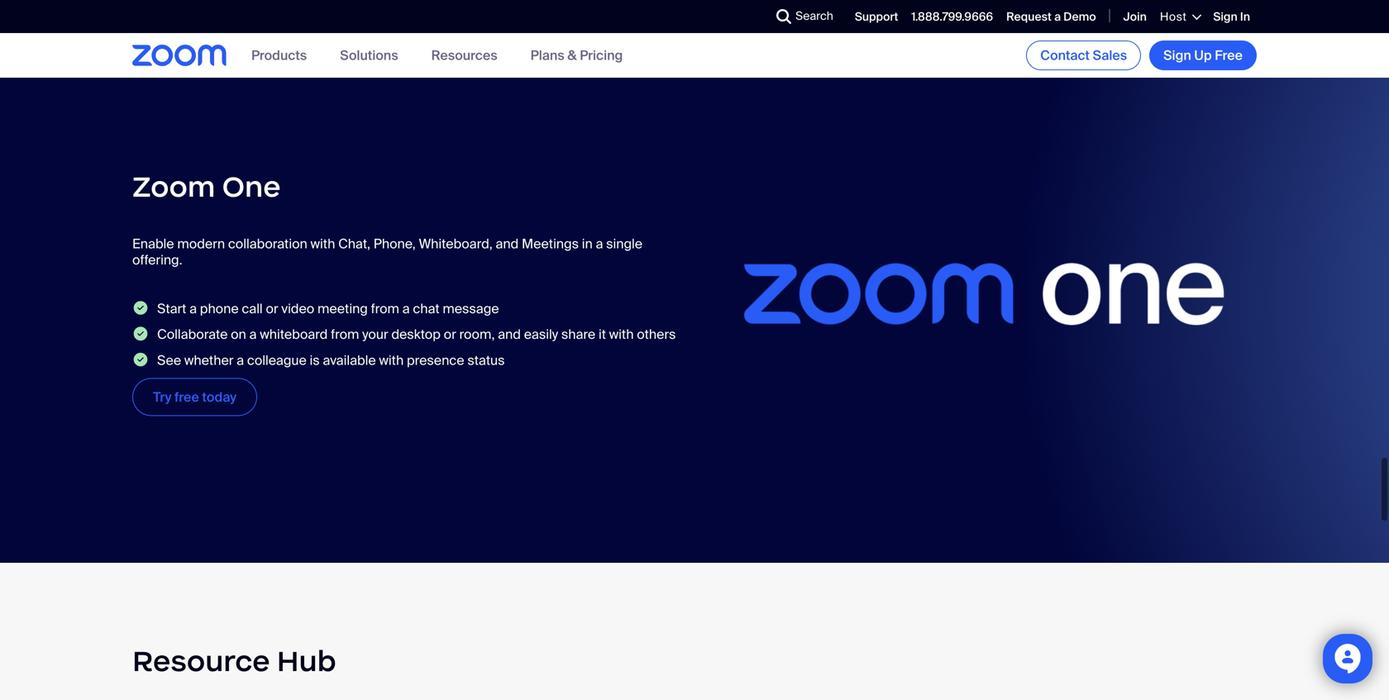 Task type: vqa. For each thing, say whether or not it's contained in the screenshot.
Control Zoom Rooms from your mobile device or laptop
no



Task type: locate. For each thing, give the bounding box(es) containing it.
1 horizontal spatial sign
[[1214, 9, 1238, 24]]

on
[[231, 326, 246, 343]]

products
[[251, 47, 307, 64]]

host button
[[1160, 9, 1200, 24]]

zoom one
[[132, 169, 281, 205]]

products button
[[251, 47, 307, 64]]

chat,
[[338, 235, 370, 253]]

modern
[[177, 235, 225, 253]]

request a demo
[[1007, 9, 1096, 24]]

0 horizontal spatial sign
[[1164, 47, 1192, 64]]

desktop
[[391, 326, 441, 343]]

zoom logo image
[[132, 45, 227, 66]]

from down meeting
[[331, 326, 359, 343]]

0 horizontal spatial with
[[311, 235, 335, 253]]

status
[[468, 352, 505, 369]]

or right call
[[266, 300, 278, 317]]

sign left up
[[1164, 47, 1192, 64]]

and
[[496, 235, 519, 253], [498, 326, 521, 343]]

1 horizontal spatial from
[[371, 300, 399, 317]]

a right start
[[189, 300, 197, 317]]

sign up free link
[[1150, 41, 1257, 70]]

presence
[[407, 352, 464, 369]]

host
[[1160, 9, 1187, 24]]

join link
[[1124, 9, 1147, 24]]

a down on
[[237, 352, 244, 369]]

or
[[266, 300, 278, 317], [444, 326, 456, 343]]

colleague
[[247, 352, 307, 369]]

today
[[202, 389, 237, 406]]

in
[[582, 235, 593, 253]]

1.888.799.9666 link
[[912, 9, 993, 24]]

and left meetings
[[496, 235, 519, 253]]

demo
[[1064, 9, 1096, 24]]

0 vertical spatial and
[[496, 235, 519, 253]]

phone
[[200, 300, 239, 317]]

your
[[362, 326, 388, 343]]

a right in
[[596, 235, 603, 253]]

offering.
[[132, 251, 182, 268]]

0 horizontal spatial or
[[266, 300, 278, 317]]

try free today
[[153, 389, 237, 406]]

resources
[[431, 47, 498, 64]]

start
[[157, 300, 186, 317]]

sales
[[1093, 47, 1127, 64]]

1 horizontal spatial or
[[444, 326, 456, 343]]

0 vertical spatial sign
[[1214, 9, 1238, 24]]

it
[[599, 326, 606, 343]]

room,
[[459, 326, 495, 343]]

with
[[311, 235, 335, 253], [609, 326, 634, 343], [379, 352, 404, 369]]

sign
[[1214, 9, 1238, 24], [1164, 47, 1192, 64]]

support
[[855, 9, 898, 24]]

1 vertical spatial sign
[[1164, 47, 1192, 64]]

1 vertical spatial with
[[609, 326, 634, 343]]

sign left in
[[1214, 9, 1238, 24]]

meetings
[[522, 235, 579, 253]]

whiteboard,
[[419, 235, 493, 253]]

sign in link
[[1214, 9, 1251, 24]]

resources button
[[431, 47, 498, 64]]

contact sales link
[[1027, 41, 1141, 70]]

1 vertical spatial from
[[331, 326, 359, 343]]

single
[[606, 235, 643, 253]]

search image
[[777, 9, 792, 24], [777, 9, 792, 24]]

enable
[[132, 235, 174, 253]]

in
[[1241, 9, 1251, 24]]

collaboration
[[228, 235, 307, 253]]

meeting
[[318, 300, 368, 317]]

and left easily in the top left of the page
[[498, 326, 521, 343]]

0 vertical spatial with
[[311, 235, 335, 253]]

call
[[242, 300, 263, 317]]

plans & pricing
[[531, 47, 623, 64]]

video
[[281, 300, 314, 317]]

try
[[153, 389, 172, 406]]

hub
[[277, 643, 336, 679]]

from
[[371, 300, 399, 317], [331, 326, 359, 343]]

from up your
[[371, 300, 399, 317]]

1 horizontal spatial with
[[379, 352, 404, 369]]

a
[[1055, 9, 1061, 24], [596, 235, 603, 253], [189, 300, 197, 317], [402, 300, 410, 317], [249, 326, 257, 343], [237, 352, 244, 369]]

whether
[[184, 352, 234, 369]]

1 vertical spatial or
[[444, 326, 456, 343]]

or left room,
[[444, 326, 456, 343]]

contact
[[1041, 47, 1090, 64]]

support link
[[855, 9, 898, 24]]

collaborate on a whiteboard from your desktop or room, and easily share it with others
[[157, 326, 676, 343]]

request
[[1007, 9, 1052, 24]]

0 horizontal spatial from
[[331, 326, 359, 343]]

available
[[323, 352, 376, 369]]

join
[[1124, 9, 1147, 24]]

and inside the enable modern collaboration with chat, phone, whiteboard, and meetings in a single offering.
[[496, 235, 519, 253]]

with down your
[[379, 352, 404, 369]]

with left chat,
[[311, 235, 335, 253]]

with right it at the left top of the page
[[609, 326, 634, 343]]

sign for sign in
[[1214, 9, 1238, 24]]

1 vertical spatial and
[[498, 326, 521, 343]]



Task type: describe. For each thing, give the bounding box(es) containing it.
one
[[222, 169, 281, 205]]

2 horizontal spatial with
[[609, 326, 634, 343]]

a left demo
[[1055, 9, 1061, 24]]

0 vertical spatial from
[[371, 300, 399, 317]]

zoom
[[132, 169, 215, 205]]

2 vertical spatial with
[[379, 352, 404, 369]]

start a phone call or video meeting from a chat message
[[157, 300, 499, 317]]

enable modern collaboration with chat, phone, whiteboard, and meetings in a single offering.
[[132, 235, 643, 268]]

request a demo link
[[1007, 9, 1096, 24]]

resource hub
[[132, 643, 336, 679]]

plans & pricing link
[[531, 47, 623, 64]]

solutions
[[340, 47, 398, 64]]

message
[[443, 300, 499, 317]]

free
[[175, 389, 199, 406]]

free
[[1215, 47, 1243, 64]]

a inside the enable modern collaboration with chat, phone, whiteboard, and meetings in a single offering.
[[596, 235, 603, 253]]

1.888.799.9666
[[912, 9, 993, 24]]

phone,
[[374, 235, 416, 253]]

easily
[[524, 326, 558, 343]]

plans
[[531, 47, 565, 64]]

chat
[[413, 300, 440, 317]]

up
[[1195, 47, 1212, 64]]

zoom one image
[[711, 140, 1257, 447]]

resource
[[132, 643, 270, 679]]

whiteboard
[[260, 326, 328, 343]]

others
[[637, 326, 676, 343]]

see
[[157, 352, 181, 369]]

share
[[561, 326, 596, 343]]

try free today link
[[132, 378, 257, 416]]

&
[[568, 47, 577, 64]]

a right on
[[249, 326, 257, 343]]

sign up free
[[1164, 47, 1243, 64]]

sign for sign up free
[[1164, 47, 1192, 64]]

solutions button
[[340, 47, 398, 64]]

search
[[796, 8, 834, 24]]

contact sales
[[1041, 47, 1127, 64]]

0 vertical spatial or
[[266, 300, 278, 317]]

a left chat
[[402, 300, 410, 317]]

with inside the enable modern collaboration with chat, phone, whiteboard, and meetings in a single offering.
[[311, 235, 335, 253]]

sign in
[[1214, 9, 1251, 24]]

collaborate
[[157, 326, 228, 343]]

is
[[310, 352, 320, 369]]

pricing
[[580, 47, 623, 64]]

see whether a colleague is available with presence status
[[157, 352, 505, 369]]



